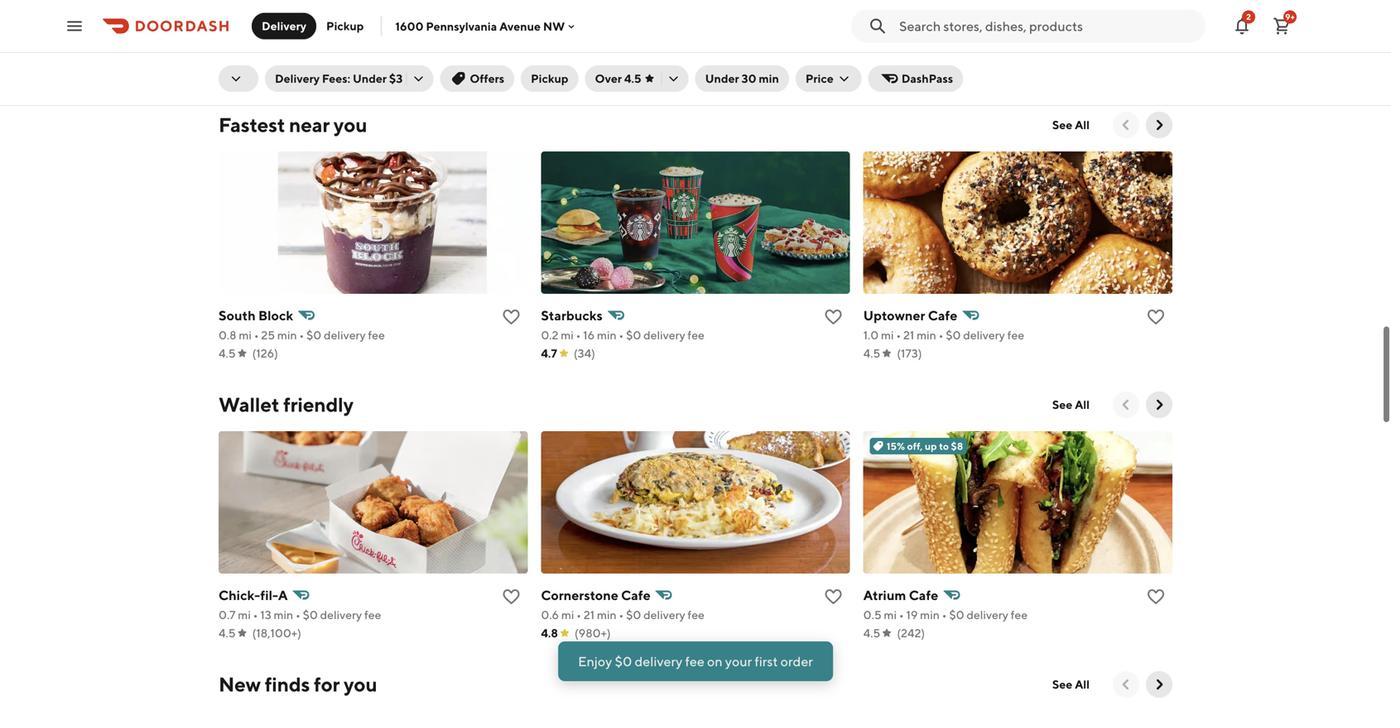 Task type: locate. For each thing, give the bounding box(es) containing it.
min for nando's peri-peri
[[922, 48, 942, 62]]

click to add this store to your saved list image for chick-fil-a
[[501, 587, 521, 607]]

mi right 0.5
[[884, 608, 897, 622]]

mi right 0.3
[[561, 48, 574, 62]]

click to add this store to your saved list image
[[824, 307, 844, 327]]

0.7 down nando's
[[864, 48, 881, 62]]

1 see from the top
[[1053, 118, 1073, 132]]

3 see all from the top
[[1053, 678, 1090, 692]]

fee for starbucks
[[688, 328, 705, 342]]

mi
[[238, 48, 251, 62], [561, 48, 574, 62], [883, 48, 896, 62], [239, 328, 252, 342], [561, 328, 574, 342], [881, 328, 894, 342], [238, 608, 251, 622], [561, 608, 574, 622], [884, 608, 897, 622]]

• down uptowner
[[896, 328, 901, 342]]

1 vertical spatial 21
[[584, 608, 595, 622]]

under
[[353, 72, 387, 85], [705, 72, 739, 85]]

$3
[[389, 72, 403, 85]]

mi for south
[[239, 328, 252, 342]]

first
[[755, 654, 778, 670]]

21
[[904, 328, 915, 342], [584, 608, 595, 622]]

see for you
[[1053, 118, 1073, 132]]

1 horizontal spatial under
[[705, 72, 739, 85]]

0 vertical spatial you
[[334, 113, 367, 137]]

delivery for south block
[[324, 328, 366, 342]]

min up over
[[597, 48, 617, 62]]

cafe up 1.0 mi • 21 min • $​0 delivery fee
[[928, 308, 958, 323]]

15%
[[887, 441, 905, 452]]

2 see all link from the top
[[1043, 392, 1100, 418]]

see all link for you
[[1043, 112, 1100, 138]]

previous button of carousel image
[[1118, 117, 1135, 133], [1118, 397, 1135, 413]]

mi for chick-
[[238, 608, 251, 622]]

• down cornerstone
[[577, 608, 581, 622]]

2 under from the left
[[705, 72, 739, 85]]

min for atrium cafe
[[920, 608, 940, 622]]

(126)
[[252, 347, 278, 360]]

pickup button
[[316, 13, 374, 39], [521, 65, 579, 92]]

1 all from the top
[[1075, 118, 1090, 132]]

0.2
[[541, 328, 559, 342]]

16
[[583, 328, 595, 342]]

0 horizontal spatial under
[[353, 72, 387, 85]]

0.7 mi • 20 min • $​0 delivery fee
[[864, 48, 1030, 62]]

• down atrium cafe on the right of the page
[[899, 608, 904, 622]]

click to add this store to your saved list image
[[501, 27, 521, 47], [1146, 27, 1166, 47], [501, 307, 521, 327], [1146, 307, 1166, 327], [501, 587, 521, 607], [824, 587, 844, 607], [1146, 587, 1166, 607]]

delivery for atrium cafe
[[967, 608, 1009, 622]]

4.7
[[541, 347, 557, 360]]

dashpass
[[902, 72, 953, 85]]

open menu image
[[65, 16, 84, 36]]

fee
[[366, 48, 383, 62], [688, 48, 705, 62], [1013, 48, 1030, 62], [368, 328, 385, 342], [688, 328, 705, 342], [1008, 328, 1025, 342], [364, 608, 381, 622], [688, 608, 705, 622], [1011, 608, 1028, 622], [685, 654, 705, 670]]

2 vertical spatial see all
[[1053, 678, 1090, 692]]

min
[[276, 48, 295, 62], [597, 48, 617, 62], [922, 48, 942, 62], [759, 72, 779, 85], [277, 328, 297, 342], [597, 328, 617, 342], [917, 328, 937, 342], [274, 608, 293, 622], [597, 608, 617, 622], [920, 608, 940, 622]]

4.5 inside button
[[624, 72, 642, 85]]

1.0 mi • 21 min • $​0 delivery fee
[[864, 328, 1025, 342]]

delivery up 0.7 mi • 22 min • $​0 delivery fee at left top
[[262, 19, 306, 33]]

21 for uptowner
[[904, 328, 915, 342]]

pickup up "delivery fees: under $3"
[[326, 19, 364, 33]]

0 horizontal spatial 19
[[583, 48, 595, 62]]

min right 30 at the top of page
[[759, 72, 779, 85]]

3 see all link from the top
[[1043, 672, 1100, 698]]

0 vertical spatial 21
[[904, 328, 915, 342]]

min down cornerstone cafe
[[597, 608, 617, 622]]

1 vertical spatial see all link
[[1043, 392, 1100, 418]]

for
[[314, 673, 340, 697]]

pickup button up "delivery fees: under $3"
[[316, 13, 374, 39]]

see all
[[1053, 118, 1090, 132], [1053, 398, 1090, 412], [1053, 678, 1090, 692]]

0 vertical spatial see all link
[[1043, 112, 1100, 138]]

0 vertical spatial 19
[[583, 48, 595, 62]]

offers button
[[440, 65, 514, 92]]

next button of carousel image for fastest near you
[[1151, 117, 1168, 133]]

mi for nando's
[[883, 48, 896, 62]]

13
[[260, 608, 271, 622]]

delivery down 0.7 mi • 22 min • $​0 delivery fee at left top
[[275, 72, 320, 85]]

min inside button
[[759, 72, 779, 85]]

1 vertical spatial next button of carousel image
[[1151, 397, 1168, 413]]

0 vertical spatial see
[[1053, 118, 1073, 132]]

mi right 0.6
[[561, 608, 574, 622]]

pennsylvania
[[426, 19, 497, 33]]

pickup
[[326, 19, 364, 33], [531, 72, 569, 85]]

0.7 mi • 13 min • $​0 delivery fee
[[219, 608, 381, 622]]

next button of carousel image
[[1151, 677, 1168, 693]]

delivery inside button
[[262, 19, 306, 33]]

see
[[1053, 118, 1073, 132], [1053, 398, 1073, 412], [1053, 678, 1073, 692]]

15% off, up to $8
[[887, 441, 963, 452]]

delivery inside california tortilla 0.3 mi • 19 min • $​0 delivery fee
[[644, 48, 685, 62]]

min right 13
[[274, 608, 293, 622]]

mi right 0.2
[[561, 328, 574, 342]]

1 vertical spatial pickup
[[531, 72, 569, 85]]

min up (173)
[[917, 328, 937, 342]]

wallet
[[219, 393, 279, 417]]

under left $3
[[353, 72, 387, 85]]

mi right 0.8
[[239, 328, 252, 342]]

0.7 up '4.6'
[[219, 48, 236, 62]]

1 horizontal spatial 21
[[904, 328, 915, 342]]

min right 25
[[277, 328, 297, 342]]

click to add this store to your saved list image for nando's peri-peri
[[1146, 27, 1166, 47]]

4.5 down 0.8
[[219, 347, 236, 360]]

delivery for starbucks
[[644, 328, 685, 342]]

pickup down 0.3
[[531, 72, 569, 85]]

you
[[334, 113, 367, 137], [344, 673, 377, 697]]

min right 22
[[276, 48, 295, 62]]

4.5 right over
[[624, 72, 642, 85]]

2 all from the top
[[1075, 398, 1090, 412]]

1 horizontal spatial 19
[[906, 608, 918, 622]]

• right 0.5
[[942, 608, 947, 622]]

2 previous button of carousel image from the top
[[1118, 397, 1135, 413]]

0.7 for nando's peri-peri
[[864, 48, 881, 62]]

1600
[[395, 19, 424, 33]]

atrium cafe
[[864, 588, 939, 603]]

fil-
[[260, 588, 278, 603]]

1 vertical spatial you
[[344, 673, 377, 697]]

delivery for delivery fees: under $3
[[275, 72, 320, 85]]

1 previous button of carousel image from the top
[[1118, 117, 1135, 133]]

4.5 down 0.5
[[864, 627, 881, 640]]

0 vertical spatial all
[[1075, 118, 1090, 132]]

uptowner cafe
[[864, 308, 958, 323]]

3 all from the top
[[1075, 678, 1090, 692]]

• up (111)
[[576, 48, 581, 62]]

1 vertical spatial 19
[[906, 608, 918, 622]]

2 next button of carousel image from the top
[[1151, 397, 1168, 413]]

see all for for
[[1053, 678, 1090, 692]]

starbucks
[[541, 308, 603, 323]]

min for south block
[[277, 328, 297, 342]]

0.7 down chick-
[[219, 608, 236, 622]]

enjoy $0 delivery fee on your first order
[[578, 654, 813, 670]]

mi for uptowner
[[881, 328, 894, 342]]

4.5 for chick-fil-a
[[219, 627, 236, 640]]

(5,900+)
[[897, 67, 945, 80]]

delivery
[[262, 19, 306, 33], [275, 72, 320, 85]]

1 vertical spatial see
[[1053, 398, 1073, 412]]

california tortilla 0.3 mi • 19 min • $​0 delivery fee
[[541, 28, 705, 62]]

21 up (173)
[[904, 328, 915, 342]]

mi down nando's
[[883, 48, 896, 62]]

3 see from the top
[[1053, 678, 1073, 692]]

4.8
[[541, 627, 558, 640]]

mi for cornerstone
[[561, 608, 574, 622]]

0 vertical spatial see all
[[1053, 118, 1090, 132]]

under inside button
[[705, 72, 739, 85]]

cornerstone cafe
[[541, 588, 651, 603]]

fee for nando's peri-peri
[[1013, 48, 1030, 62]]

nando's
[[864, 28, 914, 43]]

peri
[[954, 28, 984, 43]]

over 4.5 button
[[585, 65, 689, 92]]

0 vertical spatial pickup
[[326, 19, 364, 33]]

2 vertical spatial all
[[1075, 678, 1090, 692]]

you right for
[[344, 673, 377, 697]]

1 vertical spatial previous button of carousel image
[[1118, 397, 1135, 413]]

cafe up '0.5 mi • 19 min • $​0 delivery fee'
[[909, 588, 939, 603]]

1 next button of carousel image from the top
[[1151, 117, 1168, 133]]

1 vertical spatial all
[[1075, 398, 1090, 412]]

fee for chick-fil-a
[[364, 608, 381, 622]]

offers
[[470, 72, 504, 85]]

21 up (980+)
[[584, 608, 595, 622]]

2 vertical spatial see all link
[[1043, 672, 1100, 698]]

new
[[219, 673, 261, 697]]

min right 20
[[922, 48, 942, 62]]

4.5 down 1.0
[[864, 347, 881, 360]]

1 see all from the top
[[1053, 118, 1090, 132]]

• down tortilla
[[619, 48, 624, 62]]

0.7 for surfside
[[219, 48, 236, 62]]

0 vertical spatial delivery
[[262, 19, 306, 33]]

south block
[[219, 308, 293, 323]]

delivery for surfside
[[322, 48, 364, 62]]

0.8 mi • 25 min • $​0 delivery fee
[[219, 328, 385, 342]]

0 horizontal spatial pickup
[[326, 19, 364, 33]]

delivery
[[322, 48, 364, 62], [644, 48, 685, 62], [969, 48, 1011, 62], [324, 328, 366, 342], [644, 328, 685, 342], [963, 328, 1005, 342], [320, 608, 362, 622], [644, 608, 685, 622], [967, 608, 1009, 622], [635, 654, 683, 670]]

pickup button down 0.3
[[521, 65, 579, 92]]

fastest near you
[[219, 113, 367, 137]]

$​0
[[305, 48, 320, 62], [626, 48, 641, 62], [951, 48, 966, 62], [306, 328, 322, 342], [626, 328, 641, 342], [946, 328, 961, 342], [303, 608, 318, 622], [626, 608, 641, 622], [949, 608, 964, 622]]

under left 30 at the top of page
[[705, 72, 739, 85]]

you right the near
[[334, 113, 367, 137]]

1600 pennsylvania avenue nw
[[395, 19, 565, 33]]

19 up (111)
[[583, 48, 595, 62]]

friendly
[[283, 393, 354, 417]]

0 horizontal spatial 21
[[584, 608, 595, 622]]

0 vertical spatial next button of carousel image
[[1151, 117, 1168, 133]]

min up (242)
[[920, 608, 940, 622]]

$​0 inside california tortilla 0.3 mi • 19 min • $​0 delivery fee
[[626, 48, 641, 62]]

next button of carousel image
[[1151, 117, 1168, 133], [1151, 397, 1168, 413]]

4.5 down nando's
[[864, 67, 881, 80]]

under 30 min button
[[695, 65, 789, 92]]

atrium
[[864, 588, 906, 603]]

4.5 for atrium cafe
[[864, 627, 881, 640]]

4.5 down chick-
[[219, 627, 236, 640]]

1 see all link from the top
[[1043, 112, 1100, 138]]

• up (38,200+) at top left
[[298, 48, 303, 62]]

• down cornerstone cafe
[[619, 608, 624, 622]]

all
[[1075, 118, 1090, 132], [1075, 398, 1090, 412], [1075, 678, 1090, 692]]

19 up (242)
[[906, 608, 918, 622]]

4.5 for nando's peri-peri
[[864, 67, 881, 80]]

nando's peri-peri
[[864, 28, 984, 43]]

$​0 for south
[[306, 328, 322, 342]]

• down uptowner cafe
[[939, 328, 944, 342]]

peri-
[[917, 28, 954, 43]]

1 vertical spatial delivery
[[275, 72, 320, 85]]

0.7 mi • 22 min • $​0 delivery fee
[[219, 48, 383, 62]]

mi right 1.0
[[881, 328, 894, 342]]

mi down chick-
[[238, 608, 251, 622]]

(34)
[[574, 347, 595, 360]]

• right 16
[[619, 328, 624, 342]]

0.8
[[219, 328, 237, 342]]

all for you
[[1075, 118, 1090, 132]]

1 vertical spatial pickup button
[[521, 65, 579, 92]]

see all link
[[1043, 112, 1100, 138], [1043, 392, 1100, 418], [1043, 672, 1100, 698]]

new finds for you link
[[219, 672, 377, 698]]

0 horizontal spatial pickup button
[[316, 13, 374, 39]]

delivery button
[[252, 13, 316, 39]]

2 vertical spatial see
[[1053, 678, 1073, 692]]

4.5
[[864, 67, 881, 80], [624, 72, 642, 85], [219, 347, 236, 360], [864, 347, 881, 360], [219, 627, 236, 640], [864, 627, 881, 640]]

0 vertical spatial previous button of carousel image
[[1118, 117, 1135, 133]]

2 see from the top
[[1053, 398, 1073, 412]]

30
[[742, 72, 757, 85]]

click to add this store to your saved list image for south block
[[501, 307, 521, 327]]

$​0 for uptowner
[[946, 328, 961, 342]]

click to add this store to your saved list image for surfside
[[501, 27, 521, 47]]

0.7
[[219, 48, 236, 62], [864, 48, 881, 62], [219, 608, 236, 622]]

delivery for uptowner cafe
[[963, 328, 1005, 342]]

min right 16
[[597, 328, 617, 342]]

1 vertical spatial see all
[[1053, 398, 1090, 412]]



Task type: vqa. For each thing, say whether or not it's contained in the screenshot.
'Granola'
no



Task type: describe. For each thing, give the bounding box(es) containing it.
near
[[289, 113, 330, 137]]

click to add this store to your saved list image for atrium cafe
[[1146, 587, 1166, 607]]

19 inside california tortilla 0.3 mi • 19 min • $​0 delivery fee
[[583, 48, 595, 62]]

$​0 for nando's
[[951, 48, 966, 62]]

0.6 mi • 21 min • $​0 delivery fee
[[541, 608, 705, 622]]

1 horizontal spatial pickup button
[[521, 65, 579, 92]]

25
[[261, 328, 275, 342]]

2
[[1247, 12, 1251, 22]]

price
[[806, 72, 834, 85]]

chick-fil-a
[[219, 588, 288, 603]]

(111)
[[574, 67, 596, 80]]

2 see all from the top
[[1053, 398, 1090, 412]]

delivery for cornerstone cafe
[[644, 608, 685, 622]]

delivery for chick-fil-a
[[320, 608, 362, 622]]

tortilla
[[604, 28, 647, 43]]

• left 16
[[576, 328, 581, 342]]

uptowner
[[864, 308, 925, 323]]

wallet friendly link
[[219, 392, 354, 418]]

(173)
[[897, 347, 922, 360]]

see all link for for
[[1043, 672, 1100, 698]]

1600 pennsylvania avenue nw button
[[395, 19, 578, 33]]

• left 25
[[254, 328, 259, 342]]

cafe up 0.6 mi • 21 min • $​0 delivery fee
[[621, 588, 651, 603]]

0 vertical spatial pickup button
[[316, 13, 374, 39]]

dashpass button
[[869, 65, 963, 92]]

mi for atrium
[[884, 608, 897, 622]]

to
[[939, 441, 949, 452]]

south
[[219, 308, 256, 323]]

min for cornerstone cafe
[[597, 608, 617, 622]]

(38,200+)
[[252, 67, 305, 80]]

a
[[278, 588, 288, 603]]

• down peri-
[[944, 48, 949, 62]]

Store search: begin typing to search for stores available on DoorDash text field
[[899, 17, 1196, 35]]

see all for you
[[1053, 118, 1090, 132]]

california
[[541, 28, 602, 43]]

1 items, open order cart image
[[1272, 16, 1292, 36]]

fee for atrium cafe
[[1011, 608, 1028, 622]]

min for starbucks
[[597, 328, 617, 342]]

finds
[[265, 673, 310, 697]]

4.4
[[541, 67, 558, 80]]

fee for surfside
[[366, 48, 383, 62]]

0.5 mi • 19 min • $​0 delivery fee
[[864, 608, 1028, 622]]

0.7 for chick-fil-a
[[219, 608, 236, 622]]

mi down "surfside"
[[238, 48, 251, 62]]

up
[[925, 441, 937, 452]]

cafe for fastest near you
[[928, 308, 958, 323]]

click to add this store to your saved list image for uptowner cafe
[[1146, 307, 1166, 327]]

$​0 for chick-
[[303, 608, 318, 622]]

0.2 mi • 16 min • $​0 delivery fee
[[541, 328, 705, 342]]

• left 13
[[253, 608, 258, 622]]

min inside california tortilla 0.3 mi • 19 min • $​0 delivery fee
[[597, 48, 617, 62]]

fastest near you link
[[219, 112, 367, 138]]

previous button of carousel image
[[1118, 677, 1135, 693]]

price button
[[796, 65, 862, 92]]

see for for
[[1053, 678, 1073, 692]]

• right 25
[[299, 328, 304, 342]]

on
[[707, 654, 723, 670]]

delivery for nando's peri-peri
[[969, 48, 1011, 62]]

$0
[[615, 654, 632, 670]]

$8
[[951, 441, 963, 452]]

1 horizontal spatial pickup
[[531, 72, 569, 85]]

cafe for wallet friendly
[[909, 588, 939, 603]]

new finds for you
[[219, 673, 377, 697]]

$​0 for cornerstone
[[626, 608, 641, 622]]

click to add this store to your saved list image for cornerstone cafe
[[824, 587, 844, 607]]

4.5 for uptowner cafe
[[864, 347, 881, 360]]

(18,100+)
[[252, 627, 301, 640]]

wallet friendly
[[219, 393, 354, 417]]

min for chick-fil-a
[[274, 608, 293, 622]]

over
[[595, 72, 622, 85]]

0.6
[[541, 608, 559, 622]]

min for surfside
[[276, 48, 295, 62]]

20
[[905, 48, 920, 62]]

fee inside california tortilla 0.3 mi • 19 min • $​0 delivery fee
[[688, 48, 705, 62]]

you inside 'link'
[[344, 673, 377, 697]]

surfside
[[219, 28, 270, 43]]

fastest
[[219, 113, 285, 137]]

order
[[781, 654, 813, 670]]

your
[[725, 654, 752, 670]]

0.5
[[864, 608, 882, 622]]

1.0
[[864, 328, 879, 342]]

(242)
[[897, 627, 925, 640]]

1 under from the left
[[353, 72, 387, 85]]

• left 22
[[253, 48, 258, 62]]

next button of carousel image for wallet friendly
[[1151, 397, 1168, 413]]

over 4.5
[[595, 72, 642, 85]]

under 30 min
[[705, 72, 779, 85]]

block
[[258, 308, 293, 323]]

all for for
[[1075, 678, 1090, 692]]

min for uptowner cafe
[[917, 328, 937, 342]]

(980+)
[[575, 627, 611, 640]]

9+ button
[[1265, 10, 1299, 43]]

delivery for delivery
[[262, 19, 306, 33]]

cornerstone
[[541, 588, 619, 603]]

avenue
[[499, 19, 541, 33]]

22
[[260, 48, 273, 62]]

nw
[[543, 19, 565, 33]]

previous button of carousel image for fastest near you
[[1118, 117, 1135, 133]]

mi inside california tortilla 0.3 mi • 19 min • $​0 delivery fee
[[561, 48, 574, 62]]

$​0 for atrium
[[949, 608, 964, 622]]

chick-
[[219, 588, 260, 603]]

0.3
[[541, 48, 559, 62]]

• up '(18,100+)'
[[296, 608, 301, 622]]

21 for cornerstone
[[584, 608, 595, 622]]

• left 20
[[898, 48, 903, 62]]

off,
[[907, 441, 923, 452]]

fee for south block
[[368, 328, 385, 342]]

previous button of carousel image for wallet friendly
[[1118, 397, 1135, 413]]

fee for uptowner cafe
[[1008, 328, 1025, 342]]

4.6
[[219, 67, 235, 80]]

4.5 for south block
[[219, 347, 236, 360]]

9+
[[1286, 12, 1295, 22]]

enjoy
[[578, 654, 612, 670]]

fee for cornerstone cafe
[[688, 608, 705, 622]]

notification bell image
[[1232, 16, 1252, 36]]

fees:
[[322, 72, 350, 85]]



